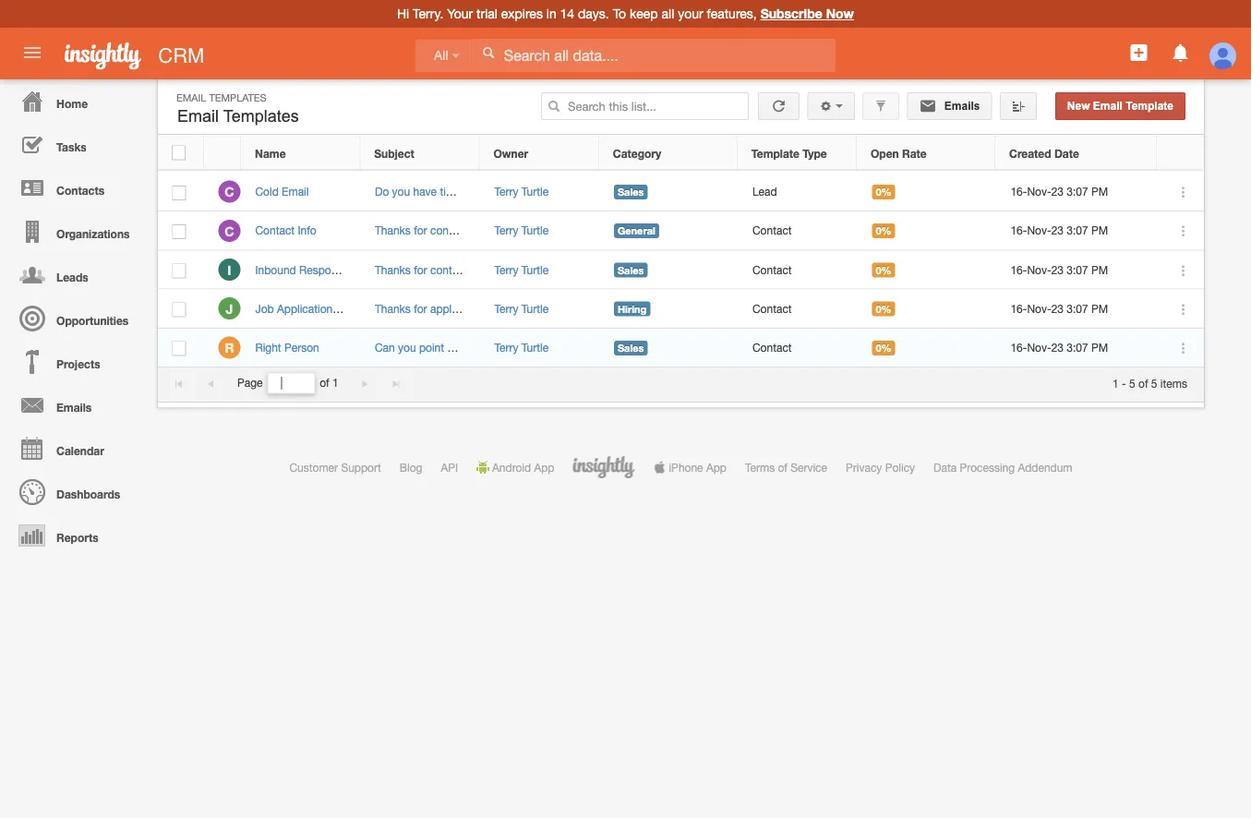 Task type: locate. For each thing, give the bounding box(es) containing it.
thanks up thanks for applying...
[[375, 263, 411, 276]]

3 terry turtle link from the top
[[495, 263, 549, 276]]

0 horizontal spatial 1
[[332, 377, 339, 390]]

2 c link from the top
[[218, 220, 241, 242]]

show sidebar image
[[1012, 100, 1025, 113]]

1 horizontal spatial of
[[778, 461, 788, 474]]

cold email
[[255, 185, 309, 198]]

terry turtle for r
[[495, 341, 549, 354]]

1 0% cell from the top
[[858, 173, 997, 212]]

4 0% cell from the top
[[858, 290, 997, 329]]

thanks inside the j row
[[375, 302, 411, 315]]

white image
[[482, 46, 495, 59]]

4 23 from the top
[[1052, 302, 1064, 315]]

to inside c row
[[464, 185, 474, 198]]

1 vertical spatial to
[[466, 341, 476, 354]]

nov- for thanks for applying...
[[1027, 302, 1052, 315]]

lead cell
[[738, 173, 858, 212]]

3:07
[[1067, 185, 1089, 198], [1067, 224, 1089, 237], [1067, 263, 1089, 276], [1067, 302, 1089, 315], [1067, 341, 1089, 354]]

r
[[225, 340, 234, 355]]

job
[[255, 302, 274, 315]]

0 horizontal spatial app
[[534, 461, 555, 474]]

4 16-nov-23 3:07 pm cell from the top
[[997, 290, 1158, 329]]

terry
[[495, 185, 519, 198], [495, 224, 519, 237], [495, 263, 519, 276], [495, 302, 519, 315], [495, 341, 519, 354]]

0 vertical spatial response
[[299, 263, 349, 276]]

email inside c row
[[282, 185, 309, 198]]

1 vertical spatial c
[[225, 223, 234, 239]]

23
[[1052, 185, 1064, 198], [1052, 224, 1064, 237], [1052, 263, 1064, 276], [1052, 302, 1064, 315], [1052, 341, 1064, 354]]

-
[[1122, 377, 1127, 390]]

connect?
[[477, 185, 524, 198]]

3:07 inside r row
[[1067, 341, 1089, 354]]

16-nov-23 3:07 pm for thanks for applying...
[[1011, 302, 1109, 315]]

c left the cold
[[225, 184, 234, 200]]

c up the i link
[[225, 223, 234, 239]]

3:07 inside the j row
[[1067, 302, 1089, 315]]

nov- for do you have time to connect?
[[1027, 185, 1052, 198]]

sales cell down general
[[600, 251, 738, 290]]

thanks inside i row
[[375, 263, 411, 276]]

4 contact cell from the top
[[738, 329, 858, 368]]

4 pm from the top
[[1092, 302, 1109, 315]]

cog image
[[820, 100, 833, 113]]

privacy policy
[[846, 461, 915, 474]]

nov- inside the j row
[[1027, 302, 1052, 315]]

hi terry. your trial expires in 14 days. to keep all your features, subscribe now
[[397, 6, 854, 21]]

3 3:07 from the top
[[1067, 263, 1089, 276]]

rate
[[902, 147, 927, 160]]

have
[[413, 185, 437, 198]]

sales inside r row
[[618, 342, 644, 354]]

i
[[228, 262, 231, 278]]

16-nov-23 3:07 pm inside r row
[[1011, 341, 1109, 354]]

3 for from the top
[[414, 302, 427, 315]]

turtle inside i row
[[522, 263, 549, 276]]

1 turtle from the top
[[522, 185, 549, 198]]

contacts link
[[5, 166, 148, 210]]

thanks inside c row
[[375, 224, 411, 237]]

terry turtle link for thanks for contacting us.
[[495, 263, 549, 276]]

now
[[826, 6, 854, 21]]

0 vertical spatial you
[[392, 185, 410, 198]]

2 terry turtle from the top
[[495, 302, 549, 315]]

2 terry turtle link from the top
[[495, 224, 549, 237]]

1 vertical spatial for
[[414, 263, 427, 276]]

5 pm from the top
[[1092, 341, 1109, 354]]

terry turtle inside the j row
[[495, 302, 549, 315]]

4 turtle from the top
[[522, 302, 549, 315]]

1 terry from the top
[[495, 185, 519, 198]]

2 vertical spatial sales
[[618, 342, 644, 354]]

api
[[441, 461, 458, 474]]

all
[[662, 6, 675, 21]]

terry turtle link right contacting
[[495, 263, 549, 276]]

you inside c row
[[392, 185, 410, 198]]

16- inside the j row
[[1011, 302, 1027, 315]]

terry turtle link inside the j row
[[495, 302, 549, 315]]

1 c from the top
[[225, 184, 234, 200]]

1 contact cell from the top
[[738, 212, 858, 251]]

template type
[[752, 147, 827, 160]]

1 vertical spatial emails
[[56, 401, 92, 414]]

search image
[[548, 100, 561, 113]]

sales cell down category
[[600, 173, 738, 212]]

thanks for applying...
[[375, 302, 482, 315]]

1 horizontal spatial 5
[[1152, 377, 1158, 390]]

sales for r
[[618, 342, 644, 354]]

notifications image
[[1170, 42, 1192, 64]]

for inside c row
[[414, 224, 427, 237]]

1 vertical spatial sales cell
[[600, 251, 738, 290]]

1 16- from the top
[[1011, 185, 1027, 198]]

2 1 from the left
[[1113, 377, 1119, 390]]

can you point me to the right person? link
[[375, 341, 563, 354]]

0 vertical spatial sales
[[618, 186, 644, 198]]

service
[[791, 461, 828, 474]]

nov- inside r row
[[1027, 341, 1052, 354]]

pm inside the j row
[[1092, 302, 1109, 315]]

3 thanks from the top
[[375, 302, 411, 315]]

terry turtle link
[[495, 185, 549, 198], [495, 224, 549, 237], [495, 263, 549, 276], [495, 302, 549, 315], [495, 341, 549, 354]]

0 horizontal spatial 5
[[1130, 377, 1136, 390]]

turtle right "right"
[[522, 341, 549, 354]]

contact inside r row
[[753, 341, 792, 354]]

for left the applying...
[[414, 302, 427, 315]]

sales cell for c
[[600, 173, 738, 212]]

app right android
[[534, 461, 555, 474]]

4 3:07 from the top
[[1067, 302, 1089, 315]]

days.
[[578, 6, 609, 21]]

organizations link
[[5, 210, 148, 253]]

1 sales from the top
[[618, 186, 644, 198]]

c link up the i link
[[218, 220, 241, 242]]

to right time
[[464, 185, 474, 198]]

i row
[[158, 251, 1204, 290]]

templates
[[209, 91, 267, 103], [223, 107, 299, 126]]

template down the "notifications" image
[[1126, 100, 1174, 112]]

1 vertical spatial thanks
[[375, 263, 411, 276]]

0% inside r row
[[876, 342, 892, 354]]

contacts
[[56, 184, 104, 197]]

1 vertical spatial terry turtle
[[495, 302, 549, 315]]

of right 1 field
[[320, 377, 329, 390]]

response inside the j row
[[336, 302, 385, 315]]

c row
[[158, 173, 1204, 212], [158, 212, 1204, 251]]

1 terry turtle from the top
[[495, 185, 549, 198]]

do you have time to connect? link
[[375, 185, 524, 198]]

3 16- from the top
[[1011, 263, 1027, 276]]

4 terry from the top
[[495, 302, 519, 315]]

2 vertical spatial thanks
[[375, 302, 411, 315]]

c link for contact info
[[218, 220, 241, 242]]

turtle down 'owner' on the top left
[[522, 185, 549, 198]]

5 23 from the top
[[1052, 341, 1064, 354]]

1 16-nov-23 3:07 pm cell from the top
[[997, 173, 1158, 212]]

1 vertical spatial c link
[[218, 220, 241, 242]]

terry inside i row
[[495, 263, 519, 276]]

1 horizontal spatial 1
[[1113, 377, 1119, 390]]

emails up calendar link
[[56, 401, 92, 414]]

turtle
[[522, 185, 549, 198], [522, 224, 549, 237], [522, 263, 549, 276], [522, 302, 549, 315], [522, 341, 549, 354]]

0 horizontal spatial emails link
[[5, 383, 148, 427]]

23 inside r row
[[1052, 341, 1064, 354]]

0% cell for do you have time to connect?
[[858, 173, 997, 212]]

terry turtle link down the connect?
[[495, 224, 549, 237]]

app
[[534, 461, 555, 474], [706, 461, 727, 474]]

to right me
[[466, 341, 476, 354]]

0 vertical spatial emails
[[942, 100, 980, 112]]

for
[[414, 224, 427, 237], [414, 263, 427, 276], [414, 302, 427, 315]]

2 c row from the top
[[158, 212, 1204, 251]]

3 23 from the top
[[1052, 263, 1064, 276]]

1 vertical spatial you
[[398, 341, 416, 354]]

terry turtle down 'owner' on the top left
[[495, 185, 549, 198]]

2 contact cell from the top
[[738, 251, 858, 290]]

for inside the j row
[[414, 302, 427, 315]]

0 vertical spatial thanks
[[375, 224, 411, 237]]

2 vertical spatial terry turtle
[[495, 341, 549, 354]]

3 contact cell from the top
[[738, 290, 858, 329]]

4 16-nov-23 3:07 pm from the top
[[1011, 302, 1109, 315]]

3 sales from the top
[[618, 342, 644, 354]]

3 turtle from the top
[[522, 263, 549, 276]]

sales down category
[[618, 186, 644, 198]]

emails left show sidebar icon
[[942, 100, 980, 112]]

16-nov-23 3:07 pm cell
[[997, 173, 1158, 212], [997, 212, 1158, 251], [997, 251, 1158, 290], [997, 290, 1158, 329], [997, 329, 1158, 368]]

j
[[226, 301, 233, 317]]

hiring
[[618, 303, 647, 315]]

terry turtle link for can you point me to the right person?
[[495, 341, 549, 354]]

3 16-nov-23 3:07 pm from the top
[[1011, 263, 1109, 276]]

terry turtle right the
[[495, 341, 549, 354]]

for left contacting
[[414, 263, 427, 276]]

response up can
[[336, 302, 385, 315]]

items
[[1161, 377, 1188, 390]]

2 app from the left
[[706, 461, 727, 474]]

1
[[332, 377, 339, 390], [1113, 377, 1119, 390]]

nov-
[[1027, 185, 1052, 198], [1027, 224, 1052, 237], [1027, 263, 1052, 276], [1027, 302, 1052, 315], [1027, 341, 1052, 354]]

terry turtle link for thanks for applying...
[[495, 302, 549, 315]]

sales cell down hiring
[[600, 329, 738, 368]]

thanks down do
[[375, 224, 411, 237]]

terry down the connect?
[[495, 224, 519, 237]]

all link
[[416, 39, 471, 72]]

5 16-nov-23 3:07 pm from the top
[[1011, 341, 1109, 354]]

me
[[447, 341, 463, 354]]

23 inside the j row
[[1052, 302, 1064, 315]]

terry turtle inside r row
[[495, 341, 549, 354]]

terry turtle link down 'owner' on the top left
[[495, 185, 549, 198]]

23 inside i row
[[1052, 263, 1064, 276]]

terry down 'owner' on the top left
[[495, 185, 519, 198]]

5 right the "-"
[[1130, 377, 1136, 390]]

the
[[479, 341, 494, 354]]

subject
[[374, 147, 415, 160]]

data processing addendum
[[934, 461, 1073, 474]]

0 vertical spatial template
[[1126, 100, 1174, 112]]

data processing addendum link
[[934, 461, 1073, 474]]

of 1
[[320, 377, 339, 390]]

1 vertical spatial sales
[[618, 264, 644, 276]]

1 c row from the top
[[158, 173, 1204, 212]]

reports
[[56, 531, 98, 544]]

tasks link
[[5, 123, 148, 166]]

j row
[[158, 290, 1204, 329]]

2 sales cell from the top
[[600, 251, 738, 290]]

general cell
[[600, 212, 738, 251]]

0% inside the j row
[[876, 303, 892, 315]]

contact cell
[[738, 212, 858, 251], [738, 251, 858, 290], [738, 290, 858, 329], [738, 329, 858, 368]]

sales down hiring
[[618, 342, 644, 354]]

4 0% from the top
[[876, 303, 892, 315]]

pm for thanks for applying...
[[1092, 302, 1109, 315]]

do
[[375, 185, 389, 198]]

sales inside i row
[[618, 264, 644, 276]]

sales for c
[[618, 186, 644, 198]]

1 for from the top
[[414, 224, 427, 237]]

of right terms
[[778, 461, 788, 474]]

c link
[[218, 181, 241, 203], [218, 220, 241, 242]]

5 turtle from the top
[[522, 341, 549, 354]]

terry turtle inside c row
[[495, 185, 549, 198]]

23 for thanks for applying...
[[1052, 302, 1064, 315]]

5 left items
[[1152, 377, 1158, 390]]

1 field
[[268, 373, 314, 393]]

3 terry from the top
[[495, 263, 519, 276]]

pm inside r row
[[1092, 341, 1109, 354]]

1 pm from the top
[[1092, 185, 1109, 198]]

response up job application response link
[[299, 263, 349, 276]]

you right do
[[392, 185, 410, 198]]

1 vertical spatial template
[[752, 147, 800, 160]]

email
[[176, 91, 206, 103], [1093, 100, 1123, 112], [177, 107, 219, 126], [282, 185, 309, 198]]

terry turtle link right the
[[495, 341, 549, 354]]

terry turtle for c
[[495, 185, 549, 198]]

0 vertical spatial to
[[464, 185, 474, 198]]

3 pm from the top
[[1092, 263, 1109, 276]]

sales cell
[[600, 173, 738, 212], [600, 251, 738, 290], [600, 329, 738, 368]]

c row up the j row
[[158, 212, 1204, 251]]

3 0% cell from the top
[[858, 251, 997, 290]]

you inside r row
[[398, 341, 416, 354]]

2 thanks from the top
[[375, 263, 411, 276]]

2 0% from the top
[[876, 225, 892, 237]]

cell
[[158, 329, 204, 368]]

contact inside the j row
[[753, 302, 792, 315]]

turtle up person?
[[522, 302, 549, 315]]

response inside i row
[[299, 263, 349, 276]]

pm
[[1092, 185, 1109, 198], [1092, 224, 1109, 237], [1092, 263, 1109, 276], [1092, 302, 1109, 315], [1092, 341, 1109, 354]]

turtle down the connect?
[[522, 224, 549, 237]]

thanks
[[375, 224, 411, 237], [375, 263, 411, 276], [375, 302, 411, 315]]

0% for can you point me to the right person?
[[876, 342, 892, 354]]

app for android app
[[534, 461, 555, 474]]

thanks for c
[[375, 224, 411, 237]]

navigation
[[0, 79, 148, 557]]

sales inside c row
[[618, 186, 644, 198]]

c link for cold email
[[218, 181, 241, 203]]

terry turtle up "right"
[[495, 302, 549, 315]]

0 vertical spatial c
[[225, 184, 234, 200]]

0%
[[876, 186, 892, 198], [876, 225, 892, 237], [876, 264, 892, 276], [876, 303, 892, 315], [876, 342, 892, 354]]

contact cell for i
[[738, 251, 858, 290]]

emails
[[942, 100, 980, 112], [56, 401, 92, 414]]

1 c link from the top
[[218, 181, 241, 203]]

3 0% from the top
[[876, 264, 892, 276]]

for left connecting
[[414, 224, 427, 237]]

0 vertical spatial for
[[414, 224, 427, 237]]

16-nov-23 3:07 pm inside the j row
[[1011, 302, 1109, 315]]

1 terry turtle link from the top
[[495, 185, 549, 198]]

0% inside i row
[[876, 264, 892, 276]]

5 3:07 from the top
[[1067, 341, 1089, 354]]

turtle right us.
[[522, 263, 549, 276]]

row
[[158, 136, 1204, 170]]

reports link
[[5, 514, 148, 557]]

2 16-nov-23 3:07 pm cell from the top
[[997, 212, 1158, 251]]

2 turtle from the top
[[522, 224, 549, 237]]

terry inside r row
[[495, 341, 519, 354]]

terry up "right"
[[495, 302, 519, 315]]

you right can
[[398, 341, 416, 354]]

c link left the cold
[[218, 181, 241, 203]]

to for r
[[466, 341, 476, 354]]

5
[[1130, 377, 1136, 390], [1152, 377, 1158, 390]]

refresh list image
[[770, 100, 788, 112]]

new email template link
[[1056, 92, 1186, 120]]

2 vertical spatial for
[[414, 302, 427, 315]]

r row
[[158, 329, 1204, 368]]

5 terry turtle link from the top
[[495, 341, 549, 354]]

1 0% from the top
[[876, 186, 892, 198]]

4 16- from the top
[[1011, 302, 1027, 315]]

5 0% from the top
[[876, 342, 892, 354]]

1 sales cell from the top
[[600, 173, 738, 212]]

j link
[[218, 298, 241, 320]]

thanks up can
[[375, 302, 411, 315]]

0 vertical spatial templates
[[209, 91, 267, 103]]

template left type
[[752, 147, 800, 160]]

1 nov- from the top
[[1027, 185, 1052, 198]]

2 vertical spatial sales cell
[[600, 329, 738, 368]]

1 thanks from the top
[[375, 224, 411, 237]]

None checkbox
[[172, 145, 186, 160], [172, 225, 186, 239], [172, 341, 186, 356], [172, 145, 186, 160], [172, 225, 186, 239], [172, 341, 186, 356]]

0 vertical spatial terry turtle
[[495, 185, 549, 198]]

android app link
[[477, 461, 555, 474]]

terry turtle link inside i row
[[495, 263, 549, 276]]

4 nov- from the top
[[1027, 302, 1052, 315]]

row group
[[158, 173, 1204, 368]]

5 0% cell from the top
[[858, 329, 997, 368]]

1 horizontal spatial emails
[[942, 100, 980, 112]]

terry turtle link up "right"
[[495, 302, 549, 315]]

2 nov- from the top
[[1027, 224, 1052, 237]]

thanks for contacting us. terry turtle
[[375, 263, 549, 276]]

3 sales cell from the top
[[600, 329, 738, 368]]

of right the "-"
[[1139, 377, 1149, 390]]

to
[[464, 185, 474, 198], [466, 341, 476, 354]]

5 16-nov-23 3:07 pm cell from the top
[[997, 329, 1158, 368]]

0 vertical spatial c link
[[218, 181, 241, 203]]

turtle inside the j row
[[522, 302, 549, 315]]

sales up hiring
[[618, 264, 644, 276]]

1 vertical spatial response
[[336, 302, 385, 315]]

0 horizontal spatial emails
[[56, 401, 92, 414]]

1 23 from the top
[[1052, 185, 1064, 198]]

16-nov-23 3:07 pm for can you point me to the right person?
[[1011, 341, 1109, 354]]

1 right 1 field
[[332, 377, 339, 390]]

emails link inside navigation
[[5, 383, 148, 427]]

for for i
[[414, 263, 427, 276]]

keep
[[630, 6, 658, 21]]

leads link
[[5, 253, 148, 296]]

c for contact info
[[225, 223, 234, 239]]

None checkbox
[[172, 186, 186, 200], [172, 264, 186, 278], [172, 302, 186, 317], [172, 186, 186, 200], [172, 264, 186, 278], [172, 302, 186, 317]]

5 nov- from the top
[[1027, 341, 1052, 354]]

2 16- from the top
[[1011, 224, 1027, 237]]

16- for do you have time to connect?
[[1011, 185, 1027, 198]]

4 terry turtle link from the top
[[495, 302, 549, 315]]

opportunities
[[56, 314, 129, 327]]

to inside r row
[[466, 341, 476, 354]]

email templates email templates
[[176, 91, 299, 126]]

subscribe now link
[[761, 6, 854, 21]]

emails link down projects
[[5, 383, 148, 427]]

2 c from the top
[[225, 223, 234, 239]]

sales cell for r
[[600, 329, 738, 368]]

terry inside the j row
[[495, 302, 519, 315]]

terry right contacting
[[495, 263, 519, 276]]

3 terry turtle from the top
[[495, 341, 549, 354]]

organizations
[[56, 227, 130, 240]]

5 16- from the top
[[1011, 341, 1027, 354]]

0 vertical spatial sales cell
[[600, 173, 738, 212]]

1 horizontal spatial app
[[706, 461, 727, 474]]

2 sales from the top
[[618, 264, 644, 276]]

opportunities link
[[5, 296, 148, 340]]

3 nov- from the top
[[1027, 263, 1052, 276]]

leads
[[56, 271, 88, 284]]

1 vertical spatial emails link
[[5, 383, 148, 427]]

1 app from the left
[[534, 461, 555, 474]]

turtle for r
[[522, 341, 549, 354]]

1 horizontal spatial emails link
[[907, 92, 992, 120]]

terry right the
[[495, 341, 519, 354]]

c row down category
[[158, 173, 1204, 212]]

0 horizontal spatial template
[[752, 147, 800, 160]]

3:07 for thanks for applying...
[[1067, 302, 1089, 315]]

pm inside i row
[[1092, 263, 1109, 276]]

1 horizontal spatial template
[[1126, 100, 1174, 112]]

2 horizontal spatial of
[[1139, 377, 1149, 390]]

terry turtle link inside r row
[[495, 341, 549, 354]]

person?
[[523, 341, 563, 354]]

1 3:07 from the top
[[1067, 185, 1089, 198]]

emails link up the rate at the right top of the page
[[907, 92, 992, 120]]

cold
[[255, 185, 279, 198]]

0% cell for can you point me to the right person?
[[858, 329, 997, 368]]

2 16-nov-23 3:07 pm from the top
[[1011, 224, 1109, 237]]

1 16-nov-23 3:07 pm from the top
[[1011, 185, 1109, 198]]

16-nov-23 3:07 pm inside i row
[[1011, 263, 1109, 276]]

23 for do you have time to connect?
[[1052, 185, 1064, 198]]

1 5 from the left
[[1130, 377, 1136, 390]]

app right iphone
[[706, 461, 727, 474]]

thanks for connecting terry turtle
[[375, 224, 549, 237]]

16- inside r row
[[1011, 341, 1027, 354]]

for inside i row
[[414, 263, 427, 276]]

0% cell
[[858, 173, 997, 212], [858, 212, 997, 251], [858, 251, 997, 290], [858, 290, 997, 329], [858, 329, 997, 368]]

1 left the "-"
[[1113, 377, 1119, 390]]

turtle inside r row
[[522, 341, 549, 354]]

3 16-nov-23 3:07 pm cell from the top
[[997, 251, 1158, 290]]

contact inside i row
[[753, 263, 792, 276]]

2 for from the top
[[414, 263, 427, 276]]

5 terry from the top
[[495, 341, 519, 354]]

contacting
[[430, 263, 483, 276]]



Task type: describe. For each thing, give the bounding box(es) containing it.
3:07 for can you point me to the right person?
[[1067, 341, 1089, 354]]

3:07 inside i row
[[1067, 263, 1089, 276]]

thanks for contacting us. link
[[375, 263, 501, 276]]

in
[[547, 6, 557, 21]]

contact cell for r
[[738, 329, 858, 368]]

0 vertical spatial emails link
[[907, 92, 992, 120]]

point
[[419, 341, 444, 354]]

android
[[492, 461, 531, 474]]

person
[[284, 341, 319, 354]]

applying...
[[430, 302, 482, 315]]

calendar link
[[5, 427, 148, 470]]

16-nov-23 3:07 pm for do you have time to connect?
[[1011, 185, 1109, 198]]

2 3:07 from the top
[[1067, 224, 1089, 237]]

navigation containing home
[[0, 79, 148, 557]]

2 pm from the top
[[1092, 224, 1109, 237]]

terms of service link
[[745, 461, 828, 474]]

email templates button
[[173, 103, 304, 130]]

thanks for connecting link
[[375, 224, 485, 237]]

do you have time to connect?
[[375, 185, 524, 198]]

row group containing c
[[158, 173, 1204, 368]]

i link
[[218, 259, 241, 281]]

hi
[[397, 6, 409, 21]]

page
[[237, 377, 263, 390]]

14
[[560, 6, 575, 21]]

terry turtle link for do you have time to connect?
[[495, 185, 549, 198]]

2 terry from the top
[[495, 224, 519, 237]]

terry for c
[[495, 185, 519, 198]]

1 vertical spatial templates
[[223, 107, 299, 126]]

hiring cell
[[600, 290, 738, 329]]

3:07 for do you have time to connect?
[[1067, 185, 1089, 198]]

0% for thanks for applying...
[[876, 303, 892, 315]]

16- for thanks for applying...
[[1011, 302, 1027, 315]]

to for c
[[464, 185, 474, 198]]

template inside new email template link
[[1126, 100, 1174, 112]]

16-nov-23 3:07 pm cell for do you have time to connect?
[[997, 173, 1158, 212]]

you for c
[[392, 185, 410, 198]]

contact for c
[[753, 224, 792, 237]]

open rate
[[871, 147, 927, 160]]

iphone
[[669, 461, 703, 474]]

name
[[255, 147, 286, 160]]

application
[[277, 302, 333, 315]]

general
[[618, 225, 656, 237]]

nov- for can you point me to the right person?
[[1027, 341, 1052, 354]]

can you point me to the right person?
[[375, 341, 563, 354]]

created date
[[1010, 147, 1080, 160]]

contact for j
[[753, 302, 792, 315]]

terry turtle for j
[[495, 302, 549, 315]]

iphone app
[[669, 461, 727, 474]]

2 23 from the top
[[1052, 224, 1064, 237]]

16- for can you point me to the right person?
[[1011, 341, 1027, 354]]

right
[[498, 341, 520, 354]]

turtle for c
[[522, 185, 549, 198]]

app for iphone app
[[706, 461, 727, 474]]

inbound response
[[255, 263, 349, 276]]

0% cell for thanks for applying...
[[858, 290, 997, 329]]

Search all data.... text field
[[472, 39, 836, 72]]

date
[[1055, 147, 1080, 160]]

23 for can you point me to the right person?
[[1052, 341, 1064, 354]]

terms
[[745, 461, 775, 474]]

customer support
[[289, 461, 381, 474]]

contact for r
[[753, 341, 792, 354]]

nov- inside i row
[[1027, 263, 1052, 276]]

show list view filters image
[[875, 100, 888, 113]]

c for cold email
[[225, 184, 234, 200]]

open
[[871, 147, 899, 160]]

0 horizontal spatial of
[[320, 377, 329, 390]]

terry turtle link for thanks for connecting
[[495, 224, 549, 237]]

contact cell for j
[[738, 290, 858, 329]]

customer support link
[[289, 461, 381, 474]]

pm for do you have time to connect?
[[1092, 185, 1109, 198]]

terry for j
[[495, 302, 519, 315]]

processing
[[960, 461, 1015, 474]]

sales cell for i
[[600, 251, 738, 290]]

type
[[803, 147, 827, 160]]

sales for i
[[618, 264, 644, 276]]

can
[[375, 341, 395, 354]]

api link
[[441, 461, 458, 474]]

16-nov-23 3:07 pm cell for thanks for applying...
[[997, 290, 1158, 329]]

job application response
[[255, 302, 385, 315]]

inbound response link
[[255, 263, 358, 276]]

privacy
[[846, 461, 882, 474]]

0% for do you have time to connect?
[[876, 186, 892, 198]]

trial
[[477, 6, 498, 21]]

contact info link
[[255, 224, 326, 237]]

contact for i
[[753, 263, 792, 276]]

your
[[447, 6, 473, 21]]

all
[[434, 48, 448, 63]]

2 5 from the left
[[1152, 377, 1158, 390]]

customer
[[289, 461, 338, 474]]

subscribe
[[761, 6, 823, 21]]

category
[[613, 147, 662, 160]]

new email template
[[1068, 100, 1174, 112]]

tasks
[[56, 140, 87, 153]]

addendum
[[1018, 461, 1073, 474]]

1 1 from the left
[[332, 377, 339, 390]]

dashboards link
[[5, 470, 148, 514]]

right person
[[255, 341, 319, 354]]

created
[[1010, 147, 1052, 160]]

terry for r
[[495, 341, 519, 354]]

connecting
[[430, 224, 485, 237]]

calendar
[[56, 444, 104, 457]]

you for r
[[398, 341, 416, 354]]

r link
[[218, 337, 241, 359]]

contact info
[[255, 224, 316, 237]]

right person link
[[255, 341, 329, 354]]

support
[[341, 461, 381, 474]]

us.
[[486, 263, 501, 276]]

features,
[[707, 6, 757, 21]]

1 - 5 of 5 items
[[1113, 377, 1188, 390]]

your
[[678, 6, 703, 21]]

16-nov-23 3:07 pm cell for can you point me to the right person?
[[997, 329, 1158, 368]]

data
[[934, 461, 957, 474]]

turtle for j
[[522, 302, 549, 315]]

projects
[[56, 357, 100, 370]]

projects link
[[5, 340, 148, 383]]

dashboards
[[56, 488, 120, 501]]

to
[[613, 6, 626, 21]]

contact cell for c
[[738, 212, 858, 251]]

job application response link
[[255, 302, 395, 315]]

row containing name
[[158, 136, 1204, 170]]

new
[[1068, 100, 1090, 112]]

crm
[[158, 43, 205, 67]]

lead
[[753, 185, 777, 198]]

thanks for i
[[375, 263, 411, 276]]

2 0% cell from the top
[[858, 212, 997, 251]]

for for c
[[414, 224, 427, 237]]

home
[[56, 97, 88, 110]]

Search this list... text field
[[541, 92, 749, 120]]

pm for can you point me to the right person?
[[1092, 341, 1109, 354]]

16- inside i row
[[1011, 263, 1027, 276]]



Task type: vqa. For each thing, say whether or not it's contained in the screenshot.
the 4.
no



